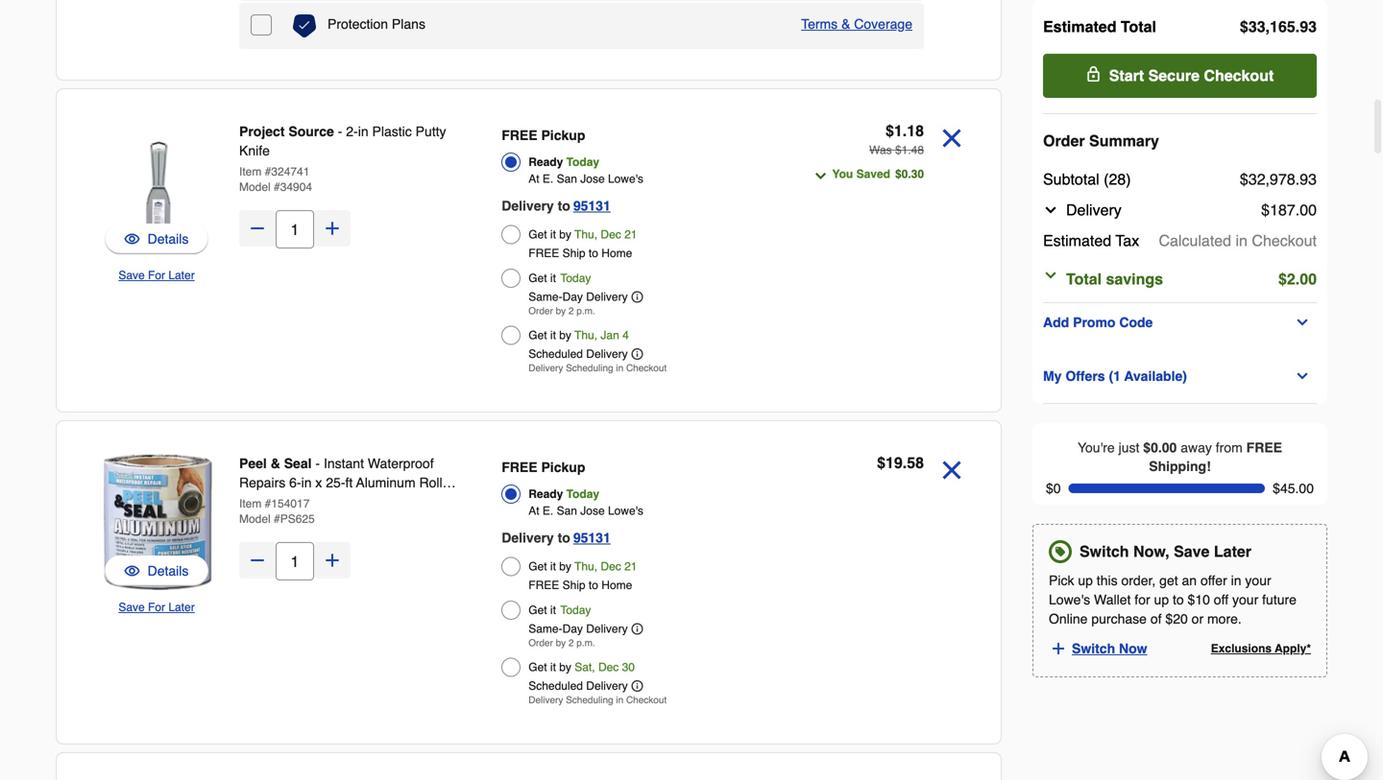 Task type: describe. For each thing, give the bounding box(es) containing it.
jose for instant waterproof repairs 6-in x 25-ft aluminum roll flashing
[[580, 505, 605, 518]]

2 thu, from the top
[[575, 329, 598, 342]]

protection plans
[[328, 16, 425, 32]]

2 for 2-in plastic putty knife
[[569, 306, 574, 317]]

plus image for stepper number input field with increment and decrement buttons number field related to minus image
[[323, 551, 342, 571]]

e. for 2-in plastic putty knife
[[543, 172, 554, 186]]

order by 2 p.m. for instant waterproof repairs 6-in x 25-ft aluminum roll flashing
[[529, 638, 595, 649]]

putty
[[416, 124, 446, 139]]

of
[[1151, 612, 1162, 627]]

25-
[[326, 475, 345, 491]]

item for 2-in plastic putty knife
[[239, 165, 262, 179]]

18
[[907, 122, 924, 140]]

delivery scheduling in checkout for 2-in plastic putty knife
[[529, 363, 667, 374]]

roll
[[419, 475, 442, 491]]

pickup for instant waterproof repairs 6-in x 25-ft aluminum roll flashing
[[541, 460, 585, 475]]

info image
[[632, 624, 643, 635]]

order summary
[[1043, 132, 1159, 150]]

5 it from the top
[[550, 604, 556, 618]]

this
[[1097, 574, 1118, 589]]

e. for instant waterproof repairs 6-in x 25-ft aluminum roll flashing
[[543, 505, 554, 518]]

get for 1st info image
[[529, 272, 547, 285]]

instant
[[324, 456, 364, 472]]

1 vertical spatial -
[[315, 456, 320, 472]]

$ 2 .00
[[1278, 270, 1317, 288]]

my offers (1 available) link
[[1043, 365, 1317, 388]]

aluminum
[[356, 475, 416, 491]]

available)
[[1124, 369, 1187, 384]]

get it by sat, dec 30
[[529, 661, 635, 675]]

item for instant waterproof repairs 6-in x 25-ft aluminum roll flashing
[[239, 498, 262, 511]]

stepper number input field with increment and decrement buttons number field for minus image
[[276, 543, 314, 581]]

0 vertical spatial 1
[[894, 122, 903, 140]]

terms & coverage button
[[801, 14, 912, 34]]

1 horizontal spatial -
[[338, 124, 342, 139]]

58
[[907, 454, 924, 472]]

switch for switch now, save later
[[1080, 543, 1129, 561]]

add promo code
[[1043, 315, 1153, 330]]

add
[[1043, 315, 1069, 330]]

lowe's for 2-in plastic putty knife
[[608, 172, 643, 186]]

sat,
[[575, 661, 595, 675]]

off
[[1214, 593, 1229, 608]]

get for info image related to instant waterproof repairs 6-in x 25-ft aluminum roll flashing
[[529, 661, 547, 675]]

3 it from the top
[[550, 329, 556, 342]]

subtotal (28)
[[1043, 170, 1131, 188]]

purchase
[[1091, 612, 1147, 627]]

at for 2-in plastic putty knife
[[529, 172, 539, 186]]

chevron down image for delivery
[[1043, 203, 1058, 218]]

my
[[1043, 369, 1062, 384]]

future
[[1262, 593, 1297, 608]]

checkout down 187
[[1252, 232, 1317, 250]]

1 horizontal spatial up
[[1154, 593, 1169, 608]]

$45.00
[[1273, 481, 1314, 497]]

repairs
[[239, 475, 286, 491]]

ship for instant waterproof repairs 6-in x 25-ft aluminum roll flashing
[[562, 579, 586, 593]]

free pickup for 2-in plastic putty knife
[[502, 128, 585, 143]]

order for instant waterproof repairs 6-in x 25-ft aluminum roll flashing
[[529, 638, 553, 649]]

in down 4
[[616, 363, 624, 374]]

you
[[832, 168, 853, 181]]

free up get it by sat, dec 30
[[529, 579, 559, 593]]

project
[[239, 124, 285, 139]]

plus image for minus icon stepper number input field with increment and decrement buttons number field
[[323, 219, 342, 238]]

2-
[[346, 124, 358, 139]]

knife
[[239, 143, 270, 158]]

19
[[886, 454, 903, 472]]

4
[[622, 329, 629, 342]]

instant waterproof repairs 6-in x 25-ft aluminum roll flashing
[[239, 456, 442, 510]]

promo
[[1073, 315, 1116, 330]]

checkout inside button
[[1204, 67, 1274, 85]]

waterproof
[[368, 456, 434, 472]]

exclusions apply*
[[1211, 643, 1311, 656]]

1 info image from the top
[[632, 292, 643, 303]]

1 horizontal spatial total
[[1121, 18, 1156, 36]]

scheduled for instant waterproof repairs 6-in x 25-ft aluminum roll flashing
[[529, 680, 583, 693]]

0
[[902, 168, 908, 181]]

chevron down image for my offers (1 available)
[[1295, 369, 1310, 384]]

calculated
[[1159, 232, 1231, 250]]

0 vertical spatial your
[[1245, 574, 1271, 589]]

in inside pick up this order, get an offer in your lowe's wallet for up to $10 off your future online purchase of $20 or more.
[[1231, 574, 1242, 589]]

estimated for estimated tax
[[1043, 232, 1111, 250]]

model for instant waterproof repairs 6-in x 25-ft aluminum roll flashing
[[239, 513, 271, 526]]

exclusions
[[1211, 643, 1272, 656]]

free ship to home for 2-in plastic putty knife
[[529, 247, 632, 260]]

order,
[[1121, 574, 1156, 589]]

flashing
[[239, 495, 290, 510]]

p.m. for 2-in plastic putty knife
[[577, 306, 595, 317]]

switch now, save later
[[1080, 543, 1252, 561]]

$ for $ 187 .00
[[1261, 201, 1270, 219]]

$ 33,165 . 93
[[1240, 18, 1317, 36]]

offer
[[1201, 574, 1227, 589]]

in right calculated
[[1236, 232, 1248, 250]]

switch now
[[1072, 642, 1147, 657]]

estimated tax
[[1043, 232, 1139, 250]]

now
[[1119, 642, 1147, 657]]

$ 32,978 . 93
[[1240, 170, 1317, 188]]

my offers (1 available)
[[1043, 369, 1187, 384]]

at for instant waterproof repairs 6-in x 25-ft aluminum roll flashing
[[529, 505, 539, 518]]

later for 2-in plastic putty knife
[[168, 269, 195, 282]]

free right roll
[[502, 460, 537, 475]]

scheduling for instant waterproof repairs 6-in x 25-ft aluminum roll flashing
[[566, 695, 613, 706]]

$0
[[1046, 481, 1061, 497]]

95131 button for instant waterproof repairs 6-in x 25-ft aluminum roll flashing
[[573, 527, 611, 550]]

coverage
[[854, 16, 912, 32]]

free right putty
[[502, 128, 537, 143]]

(28)
[[1104, 170, 1131, 188]]

$ for $ 2 .00
[[1278, 270, 1287, 288]]

san for instant waterproof repairs 6-in x 25-ft aluminum roll flashing
[[557, 505, 577, 518]]

just
[[1119, 440, 1140, 456]]

total savings
[[1066, 270, 1163, 288]]

$ for $ 32,978 . 93
[[1240, 170, 1249, 188]]

more.
[[1207, 612, 1242, 627]]

for for 2-in plastic putty knife
[[148, 269, 165, 282]]

remove item image
[[936, 122, 968, 155]]

an
[[1182, 574, 1197, 589]]

thu, for instant waterproof repairs 6-in x 25-ft aluminum roll flashing
[[575, 560, 598, 574]]

free shipping!
[[1149, 440, 1282, 475]]

save for 2-in plastic putty knife
[[118, 269, 145, 282]]

2 for instant waterproof repairs 6-in x 25-ft aluminum roll flashing
[[569, 638, 574, 649]]

1 vertical spatial later
[[1214, 543, 1252, 561]]

p.m. for instant waterproof repairs 6-in x 25-ft aluminum roll flashing
[[577, 638, 595, 649]]

6-
[[289, 475, 301, 491]]

. for $ 32,978 . 93
[[1296, 170, 1300, 188]]

switch now button
[[1049, 637, 1164, 662]]

thu, for 2-in plastic putty knife
[[575, 228, 598, 242]]

1 vertical spatial total
[[1066, 270, 1102, 288]]

0 vertical spatial order
[[1043, 132, 1085, 150]]

minus image
[[248, 219, 267, 238]]

in down get it by sat, dec 30
[[616, 695, 624, 706]]

x
[[315, 475, 322, 491]]

pickup for 2-in plastic putty knife
[[541, 128, 585, 143]]

summary
[[1089, 132, 1159, 150]]

away from
[[1181, 440, 1243, 456]]

48
[[911, 144, 924, 157]]

$ for $ 1 . 18 was $ 1 . 48
[[886, 122, 894, 140]]

checkout down 4
[[626, 363, 667, 374]]

code
[[1119, 315, 1153, 330]]

$ 187 .00
[[1261, 201, 1317, 219]]

95131 for instant waterproof repairs 6-in x 25-ft aluminum roll flashing
[[573, 531, 611, 546]]

start secure checkout button
[[1043, 54, 1317, 98]]

subtotal
[[1043, 170, 1100, 188]]

$ right just
[[1143, 440, 1151, 456]]

peel
[[239, 456, 267, 472]]

option group for instant waterproof repairs 6-in x 25-ft aluminum roll flashing
[[502, 454, 768, 712]]

#ps625
[[274, 513, 315, 526]]

free ship to home for instant waterproof repairs 6-in x 25-ft aluminum roll flashing
[[529, 579, 632, 593]]

for
[[1135, 593, 1150, 608]]

protection
[[328, 16, 388, 32]]

32,978
[[1249, 170, 1296, 188]]

save for later button for instant waterproof repairs 6-in x 25-ft aluminum roll flashing
[[118, 598, 195, 618]]

jan
[[601, 329, 619, 342]]

day for instant waterproof repairs 6-in x 25-ft aluminum roll flashing
[[562, 623, 583, 636]]

1 vertical spatial your
[[1232, 593, 1259, 608]]

1 it from the top
[[550, 228, 556, 242]]

get it by thu, dec 21 for instant waterproof repairs 6-in x 25-ft aluminum roll flashing
[[529, 560, 637, 574]]

#154017
[[265, 498, 310, 511]]

1 get from the top
[[529, 228, 547, 242]]

instant waterproof repairs 6-in x 25-ft aluminum roll flashing image
[[87, 452, 226, 591]]

add promo code link
[[1043, 311, 1317, 334]]

stepper number input field with increment and decrement buttons number field for minus icon
[[276, 210, 314, 249]]

in inside instant waterproof repairs 6-in x 25-ft aluminum roll flashing
[[301, 475, 312, 491]]

online
[[1049, 612, 1088, 627]]

peel & seal -
[[239, 456, 324, 472]]

chevron down image for add promo code
[[1295, 315, 1310, 330]]

terms
[[801, 16, 838, 32]]

ship for 2-in plastic putty knife
[[562, 247, 586, 260]]

secure
[[1148, 67, 1200, 85]]



Task type: locate. For each thing, give the bounding box(es) containing it.
item
[[239, 165, 262, 179], [239, 498, 262, 511]]

1 vertical spatial option group
[[502, 454, 768, 712]]

save for later for 2-in plastic putty knife
[[118, 269, 195, 282]]

save for later button down the 2-in plastic putty knife image
[[118, 266, 195, 285]]

plus image right minus image
[[323, 551, 342, 571]]

1 vertical spatial same-day delivery
[[529, 623, 628, 636]]

delivery scheduling in checkout for instant waterproof repairs 6-in x 25-ft aluminum roll flashing
[[529, 695, 667, 706]]

1 item from the top
[[239, 165, 262, 179]]

1 vertical spatial home
[[602, 579, 632, 593]]

apply*
[[1275, 643, 1311, 656]]

95131 button
[[573, 195, 611, 218], [573, 527, 611, 550]]

2 scheduling from the top
[[566, 695, 613, 706]]

get it by thu, dec 21
[[529, 228, 637, 242], [529, 560, 637, 574]]

21 for instant waterproof repairs 6-in x 25-ft aluminum roll flashing
[[624, 560, 637, 574]]

0 vertical spatial plus image
[[323, 219, 342, 238]]

2 ship from the top
[[562, 579, 586, 593]]

30 right 0
[[911, 168, 924, 181]]

same-day delivery for 2-in plastic putty knife
[[529, 291, 628, 304]]

ready for instant waterproof repairs 6-in x 25-ft aluminum roll flashing
[[529, 488, 563, 501]]

&
[[841, 16, 850, 32], [271, 456, 280, 472]]

1 scheduled from the top
[[529, 348, 583, 361]]

0 vertical spatial stepper number input field with increment and decrement buttons number field
[[276, 210, 314, 249]]

0 vertical spatial get it by thu, dec 21
[[529, 228, 637, 242]]

30 for you saved $ 0 . 30
[[911, 168, 924, 181]]

you saved $ 0 . 30
[[832, 168, 924, 181]]

free ship to home up info icon
[[529, 579, 632, 593]]

1 vertical spatial p.m.
[[577, 638, 595, 649]]

.
[[1296, 18, 1300, 36], [903, 122, 907, 140], [908, 144, 911, 157], [908, 168, 911, 181], [1296, 170, 1300, 188], [903, 454, 907, 472]]

0 vertical spatial info image
[[632, 292, 643, 303]]

total down the estimated tax at the top of the page
[[1066, 270, 1102, 288]]

1 vertical spatial at e. san jose lowe's
[[529, 505, 643, 518]]

order by 2 p.m. up get it by sat, dec 30
[[529, 638, 595, 649]]

1 vertical spatial model
[[239, 513, 271, 526]]

1 vertical spatial 95131 button
[[573, 527, 611, 550]]

in left plastic
[[358, 124, 368, 139]]

1 vertical spatial up
[[1154, 593, 1169, 608]]

1 chevron down image from the top
[[1295, 315, 1310, 330]]

21 for 2-in plastic putty knife
[[624, 228, 637, 242]]

pick up this order, get an offer in your lowe's wallet for up to $10 off your future online purchase of $20 or more.
[[1049, 574, 1297, 627]]

1 ready today from the top
[[529, 156, 599, 169]]

2 down calculated in checkout
[[1287, 270, 1296, 288]]

scheduling down the sat,
[[566, 695, 613, 706]]

1 at from the top
[[529, 172, 539, 186]]

3 thu, from the top
[[575, 560, 598, 574]]

1 scheduled delivery from the top
[[529, 348, 628, 361]]

details
[[148, 231, 189, 247], [148, 564, 189, 579]]

dec for instant waterproof repairs 6-in x 25-ft aluminum roll flashing
[[601, 560, 621, 574]]

lowe's
[[608, 172, 643, 186], [608, 505, 643, 518], [1049, 593, 1090, 608]]

model down flashing
[[239, 513, 271, 526]]

2 order by 2 p.m. from the top
[[529, 638, 595, 649]]

same- up get it by thu, jan 4
[[529, 291, 562, 304]]

$ for $ 19 . 58
[[877, 454, 886, 472]]

it
[[550, 228, 556, 242], [550, 272, 556, 285], [550, 329, 556, 342], [550, 560, 556, 574], [550, 604, 556, 618], [550, 661, 556, 675]]

2 details from the top
[[148, 564, 189, 579]]

0 vertical spatial details
[[148, 231, 189, 247]]

switch right plus image
[[1072, 642, 1115, 657]]

save
[[118, 269, 145, 282], [1174, 543, 1210, 561], [118, 601, 145, 615]]

order by 2 p.m. for 2-in plastic putty knife
[[529, 306, 595, 317]]

1 vertical spatial get it by thu, dec 21
[[529, 560, 637, 574]]

start
[[1109, 67, 1144, 85]]

now,
[[1133, 543, 1170, 561]]

& inside button
[[841, 16, 850, 32]]

1 delivery to 95131 from the top
[[502, 198, 611, 214]]

$ up the start secure checkout in the right of the page
[[1240, 18, 1249, 36]]

to inside pick up this order, get an offer in your lowe's wallet for up to $10 off your future online purchase of $20 or more.
[[1173, 593, 1184, 608]]

stepper number input field with increment and decrement buttons number field right minus image
[[276, 543, 314, 581]]

1 save for later from the top
[[118, 269, 195, 282]]

item inside item #324741 model #34904
[[239, 165, 262, 179]]

free pickup for instant waterproof repairs 6-in x 25-ft aluminum roll flashing
[[502, 460, 585, 475]]

2 item from the top
[[239, 498, 262, 511]]

checkout down info icon
[[626, 695, 667, 706]]

0 vertical spatial ship
[[562, 247, 586, 260]]

later for instant waterproof repairs 6-in x 25-ft aluminum roll flashing
[[168, 601, 195, 615]]

save for later down instant waterproof repairs 6-in x 25-ft aluminum roll flashing image
[[118, 601, 195, 615]]

save for later for instant waterproof repairs 6-in x 25-ft aluminum roll flashing
[[118, 601, 195, 615]]

0 vertical spatial free pickup
[[502, 128, 585, 143]]

delivery to 95131
[[502, 198, 611, 214], [502, 531, 611, 546]]

get it today up get it by thu, jan 4
[[529, 272, 591, 285]]

2 san from the top
[[557, 505, 577, 518]]

p.m. up the sat,
[[577, 638, 595, 649]]

ft
[[345, 475, 353, 491]]

2 plus image from the top
[[323, 551, 342, 571]]

info image for 2-in plastic putty knife
[[632, 349, 643, 360]]

home for 2-in plastic putty knife
[[602, 247, 632, 260]]

0 vertical spatial save for later button
[[118, 266, 195, 285]]

1 ready from the top
[[529, 156, 563, 169]]

save for later down the 2-in plastic putty knife image
[[118, 269, 195, 282]]

30 for get it by sat, dec 30
[[622, 661, 635, 675]]

2 free pickup from the top
[[502, 460, 585, 475]]

1 vertical spatial pickup
[[541, 460, 585, 475]]

0 vertical spatial up
[[1078, 574, 1093, 589]]

1 estimated from the top
[[1043, 18, 1117, 36]]

1 same- from the top
[[529, 291, 562, 304]]

day up get it by thu, jan 4
[[562, 291, 583, 304]]

1 vertical spatial quickview image
[[124, 562, 140, 581]]

2 p.m. from the top
[[577, 638, 595, 649]]

p.m. up get it by thu, jan 4
[[577, 306, 595, 317]]

. for $ 33,165 . 93
[[1296, 18, 1300, 36]]

later down instant waterproof repairs 6-in x 25-ft aluminum roll flashing image
[[168, 601, 195, 615]]

order
[[1043, 132, 1085, 150], [529, 306, 553, 317], [529, 638, 553, 649]]

in right offer
[[1231, 574, 1242, 589]]

model inside item #154017 model #ps625
[[239, 513, 271, 526]]

1 vertical spatial &
[[271, 456, 280, 472]]

for
[[148, 269, 165, 282], [148, 601, 165, 615]]

1 vertical spatial e.
[[543, 505, 554, 518]]

$10
[[1188, 593, 1210, 608]]

remove item image
[[936, 454, 968, 487]]

2-in plastic putty knife image
[[87, 120, 226, 258]]

san
[[557, 172, 577, 186], [557, 505, 577, 518]]

1 pickup from the top
[[541, 128, 585, 143]]

$ for $ 33,165 . 93
[[1240, 18, 1249, 36]]

ship up get it by thu, jan 4
[[562, 247, 586, 260]]

order by 2 p.m.
[[529, 306, 595, 317], [529, 638, 595, 649]]

0 vertical spatial save
[[118, 269, 145, 282]]

1 vertical spatial get it today
[[529, 604, 591, 618]]

.00 down $ 187 .00
[[1296, 270, 1317, 288]]

estimated up secure icon
[[1043, 18, 1117, 36]]

2 vertical spatial save
[[118, 601, 145, 615]]

at
[[529, 172, 539, 186], [529, 505, 539, 518]]

details left minus image
[[148, 564, 189, 579]]

0 vertical spatial thu,
[[575, 228, 598, 242]]

0 vertical spatial scheduled
[[529, 348, 583, 361]]

model inside item #324741 model #34904
[[239, 181, 271, 194]]

ship up get it by sat, dec 30
[[562, 579, 586, 593]]

model down #324741
[[239, 181, 271, 194]]

up right for
[[1154, 593, 1169, 608]]

2 same- from the top
[[529, 623, 562, 636]]

1 vertical spatial 95131
[[573, 531, 611, 546]]

in inside 2-in plastic putty knife
[[358, 124, 368, 139]]

chevron down image
[[1295, 315, 1310, 330], [1295, 369, 1310, 384]]

chevron down image inside the add promo code link
[[1295, 315, 1310, 330]]

0 vertical spatial save for later
[[118, 269, 195, 282]]

$ down 32,978
[[1261, 201, 1270, 219]]

2 vertical spatial order
[[529, 638, 553, 649]]

info image
[[632, 292, 643, 303], [632, 349, 643, 360], [632, 681, 643, 693]]

0 vertical spatial &
[[841, 16, 850, 32]]

home up jan
[[602, 247, 632, 260]]

dec for 2-in plastic putty knife
[[601, 228, 621, 242]]

3 info image from the top
[[632, 681, 643, 693]]

2 jose from the top
[[580, 505, 605, 518]]

you're just $ 0.00
[[1078, 440, 1177, 456]]

scheduling down get it by thu, jan 4
[[566, 363, 613, 374]]

tax
[[1116, 232, 1139, 250]]

0 vertical spatial quickview image
[[124, 230, 140, 249]]

start secure checkout
[[1109, 67, 1274, 85]]

1 get it by thu, dec 21 from the top
[[529, 228, 637, 242]]

1 vertical spatial 1
[[902, 144, 908, 157]]

$ down calculated in checkout
[[1278, 270, 1287, 288]]

0 vertical spatial 30
[[911, 168, 924, 181]]

save for later button
[[118, 266, 195, 285], [118, 598, 195, 618]]

get for info icon
[[529, 604, 547, 618]]

0 vertical spatial free ship to home
[[529, 247, 632, 260]]

2 at from the top
[[529, 505, 539, 518]]

30 down info icon
[[622, 661, 635, 675]]

2 vertical spatial info image
[[632, 681, 643, 693]]

1 free pickup from the top
[[502, 128, 585, 143]]

delivery to 95131 for instant waterproof repairs 6-in x 25-ft aluminum roll flashing
[[502, 531, 611, 546]]

1 vertical spatial scheduling
[[566, 695, 613, 706]]

$ up calculated in checkout
[[1240, 170, 1249, 188]]

model for 2-in plastic putty knife
[[239, 181, 271, 194]]

. for $ 1 . 18 was $ 1 . 48
[[903, 122, 907, 140]]

1 vertical spatial at
[[529, 505, 539, 518]]

1 vertical spatial lowe's
[[608, 505, 643, 518]]

delivery scheduling in checkout down the sat,
[[529, 695, 667, 706]]

p.m.
[[577, 306, 595, 317], [577, 638, 595, 649]]

0 vertical spatial .00
[[1296, 201, 1317, 219]]

& for peel
[[271, 456, 280, 472]]

quickview image for 2-in plastic putty knife
[[124, 230, 140, 249]]

switch up this
[[1080, 543, 1129, 561]]

1 vertical spatial order by 2 p.m.
[[529, 638, 595, 649]]

get it by thu, jan 4
[[529, 329, 629, 342]]

scheduled
[[529, 348, 583, 361], [529, 680, 583, 693]]

for down the 2-in plastic putty knife image
[[148, 269, 165, 282]]

0 vertical spatial 21
[[624, 228, 637, 242]]

1 left 18
[[894, 122, 903, 140]]

2 same-day delivery from the top
[[529, 623, 628, 636]]

later up offer
[[1214, 543, 1252, 561]]

.00 for $ 2 .00
[[1296, 270, 1317, 288]]

1 quickview image from the top
[[124, 230, 140, 249]]

save down the 2-in plastic putty knife image
[[118, 269, 145, 282]]

plus image
[[1050, 641, 1067, 658]]

get
[[1160, 574, 1178, 589]]

4 it from the top
[[550, 560, 556, 574]]

save for later button down instant waterproof repairs 6-in x 25-ft aluminum roll flashing image
[[118, 598, 195, 618]]

2 ready today from the top
[[529, 488, 599, 501]]

2 it from the top
[[550, 272, 556, 285]]

2 info image from the top
[[632, 349, 643, 360]]

item down repairs
[[239, 498, 262, 511]]

save down instant waterproof repairs 6-in x 25-ft aluminum roll flashing image
[[118, 601, 145, 615]]

seal
[[284, 456, 312, 472]]

lowe's for instant waterproof repairs 6-in x 25-ft aluminum roll flashing
[[608, 505, 643, 518]]

95131 for 2-in plastic putty knife
[[573, 198, 611, 214]]

chevron down image down the subtotal
[[1043, 203, 1058, 218]]

1 details from the top
[[148, 231, 189, 247]]

tag filled image
[[1052, 544, 1069, 561]]

plus image
[[323, 219, 342, 238], [323, 551, 342, 571]]

#324741
[[265, 165, 310, 179]]

san for 2-in plastic putty knife
[[557, 172, 577, 186]]

1 vertical spatial plus image
[[323, 551, 342, 571]]

95131
[[573, 198, 611, 214], [573, 531, 611, 546]]

same-day delivery up get it by sat, dec 30
[[529, 623, 628, 636]]

day up get it by sat, dec 30
[[562, 623, 583, 636]]

save for later
[[118, 269, 195, 282], [118, 601, 195, 615]]

0 vertical spatial delivery scheduling in checkout
[[529, 363, 667, 374]]

2 day from the top
[[562, 623, 583, 636]]

lowe's inside pick up this order, get an offer in your lowe's wallet for up to $10 off your future online purchase of $20 or more.
[[1049, 593, 1090, 608]]

1 day from the top
[[562, 291, 583, 304]]

2 chevron down image from the top
[[1295, 369, 1310, 384]]

1 jose from the top
[[580, 172, 605, 186]]

$ up was
[[886, 122, 894, 140]]

0 vertical spatial chevron down image
[[1295, 315, 1310, 330]]

1 order by 2 p.m. from the top
[[529, 306, 595, 317]]

item down 'knife'
[[239, 165, 262, 179]]

delivery to 95131 for 2-in plastic putty knife
[[502, 198, 611, 214]]

1 vertical spatial .00
[[1296, 270, 1317, 288]]

quickview image
[[124, 230, 140, 249], [124, 562, 140, 581]]

by
[[559, 228, 571, 242], [556, 306, 566, 317], [559, 329, 571, 342], [559, 560, 571, 574], [556, 638, 566, 649], [559, 661, 571, 675]]

scheduled delivery for 2-in plastic putty knife
[[529, 348, 628, 361]]

get it today
[[529, 272, 591, 285], [529, 604, 591, 618]]

2 pickup from the top
[[541, 460, 585, 475]]

5 get from the top
[[529, 604, 547, 618]]

scheduled down get it by thu, jan 4
[[529, 348, 583, 361]]

1 vertical spatial save
[[1174, 543, 1210, 561]]

estimated left tax
[[1043, 232, 1111, 250]]

get
[[529, 228, 547, 242], [529, 272, 547, 285], [529, 329, 547, 342], [529, 560, 547, 574], [529, 604, 547, 618], [529, 661, 547, 675]]

in left x
[[301, 475, 312, 491]]

save up an
[[1174, 543, 1210, 561]]

order up the subtotal
[[1043, 132, 1085, 150]]

option group
[[502, 122, 768, 379], [502, 454, 768, 712]]

1 vertical spatial estimated
[[1043, 232, 1111, 250]]

1 delivery scheduling in checkout from the top
[[529, 363, 667, 374]]

scheduled delivery down get it by sat, dec 30
[[529, 680, 628, 693]]

1
[[894, 122, 903, 140], [902, 144, 908, 157]]

later down the 2-in plastic putty knife image
[[168, 269, 195, 282]]

.00 for $ 187 .00
[[1296, 201, 1317, 219]]

0 vertical spatial option group
[[502, 122, 768, 379]]

0 vertical spatial 95131
[[573, 198, 611, 214]]

2 93 from the top
[[1300, 170, 1317, 188]]

2 model from the top
[[239, 513, 271, 526]]

you're
[[1078, 440, 1115, 456]]

details left minus icon
[[148, 231, 189, 247]]

$ left 58
[[877, 454, 886, 472]]

order up get it by thu, jan 4
[[529, 306, 553, 317]]

get it today for instant waterproof repairs 6-in x 25-ft aluminum roll flashing
[[529, 604, 591, 618]]

0 horizontal spatial &
[[271, 456, 280, 472]]

1 ship from the top
[[562, 247, 586, 260]]

free inside free shipping!
[[1246, 440, 1282, 456]]

2 95131 from the top
[[573, 531, 611, 546]]

0 vertical spatial chevron down image
[[813, 169, 828, 184]]

for down instant waterproof repairs 6-in x 25-ft aluminum roll flashing image
[[148, 601, 165, 615]]

1 p.m. from the top
[[577, 306, 595, 317]]

1 vertical spatial delivery to 95131
[[502, 531, 611, 546]]

2 home from the top
[[602, 579, 632, 593]]

2 21 from the top
[[624, 560, 637, 574]]

2 save for later from the top
[[118, 601, 195, 615]]

wallet
[[1094, 593, 1131, 608]]

0 vertical spatial 2
[[1287, 270, 1296, 288]]

0 vertical spatial same-day delivery
[[529, 291, 628, 304]]

0 vertical spatial jose
[[580, 172, 605, 186]]

0 horizontal spatial total
[[1066, 270, 1102, 288]]

Stepper number input field with increment and decrement buttons number field
[[276, 210, 314, 249], [276, 543, 314, 581]]

1 e. from the top
[[543, 172, 554, 186]]

1 option group from the top
[[502, 122, 768, 379]]

chevron down image for total savings
[[1043, 268, 1058, 283]]

- left 2-
[[338, 124, 342, 139]]

at e. san jose lowe's for 2-in plastic putty knife
[[529, 172, 643, 186]]

1 vertical spatial ready today
[[529, 488, 599, 501]]

2 save for later button from the top
[[118, 598, 195, 618]]

1 .00 from the top
[[1296, 201, 1317, 219]]

1 21 from the top
[[624, 228, 637, 242]]

ready
[[529, 156, 563, 169], [529, 488, 563, 501]]

6 get from the top
[[529, 661, 547, 675]]

delivery scheduling in checkout down jan
[[529, 363, 667, 374]]

30 inside option group
[[622, 661, 635, 675]]

details for instant waterproof repairs 6-in x 25-ft aluminum roll flashing
[[148, 564, 189, 579]]

your right off
[[1232, 593, 1259, 608]]

estimated for estimated total
[[1043, 18, 1117, 36]]

scheduled delivery for instant waterproof repairs 6-in x 25-ft aluminum roll flashing
[[529, 680, 628, 693]]

1 vertical spatial scheduled
[[529, 680, 583, 693]]

2 95131 button from the top
[[573, 527, 611, 550]]

4 get from the top
[[529, 560, 547, 574]]

0 vertical spatial e.
[[543, 172, 554, 186]]

same- up get it by sat, dec 30
[[529, 623, 562, 636]]

2 e. from the top
[[543, 505, 554, 518]]

1 vertical spatial for
[[148, 601, 165, 615]]

0 horizontal spatial 30
[[622, 661, 635, 675]]

2 for from the top
[[148, 601, 165, 615]]

. for $ 19 . 58
[[903, 454, 907, 472]]

plans
[[392, 16, 425, 32]]

93 for $ 32,978 . 93
[[1300, 170, 1317, 188]]

1 vertical spatial 21
[[624, 560, 637, 574]]

free right from
[[1246, 440, 1282, 456]]

up left this
[[1078, 574, 1093, 589]]

2 estimated from the top
[[1043, 232, 1111, 250]]

calculated in checkout
[[1159, 232, 1317, 250]]

2 get from the top
[[529, 272, 547, 285]]

33,165
[[1249, 18, 1296, 36]]

order for 2-in plastic putty knife
[[529, 306, 553, 317]]

day for 2-in plastic putty knife
[[562, 291, 583, 304]]

chevron down image up the add
[[1043, 268, 1058, 283]]

1 stepper number input field with increment and decrement buttons number field from the top
[[276, 210, 314, 249]]

1 vertical spatial item
[[239, 498, 262, 511]]

item #324741 model #34904
[[239, 165, 312, 194]]

checkout down "33,165"
[[1204, 67, 1274, 85]]

2 vertical spatial chevron down image
[[1043, 268, 1058, 283]]

2 .00 from the top
[[1296, 270, 1317, 288]]

1 at e. san jose lowe's from the top
[[529, 172, 643, 186]]

2 vertical spatial dec
[[598, 661, 619, 675]]

free
[[502, 128, 537, 143], [529, 247, 559, 260], [1246, 440, 1282, 456], [502, 460, 537, 475], [529, 579, 559, 593]]

2 free ship to home from the top
[[529, 579, 632, 593]]

pickup
[[541, 128, 585, 143], [541, 460, 585, 475]]

today
[[566, 156, 599, 169], [560, 272, 591, 285], [566, 488, 599, 501], [560, 604, 591, 618]]

scheduling
[[566, 363, 613, 374], [566, 695, 613, 706]]

get it today up get it by sat, dec 30
[[529, 604, 591, 618]]

item #154017 model #ps625
[[239, 498, 315, 526]]

scheduled down get it by sat, dec 30
[[529, 680, 583, 693]]

1 vertical spatial order
[[529, 306, 553, 317]]

#34904
[[274, 181, 312, 194]]

0 horizontal spatial up
[[1078, 574, 1093, 589]]

ready today for 2-in plastic putty knife
[[529, 156, 599, 169]]

in
[[358, 124, 368, 139], [1236, 232, 1248, 250], [616, 363, 624, 374], [301, 475, 312, 491], [1231, 574, 1242, 589], [616, 695, 624, 706]]

protection plan filled image
[[293, 14, 316, 37]]

1 thu, from the top
[[575, 228, 598, 242]]

ready today for instant waterproof repairs 6-in x 25-ft aluminum roll flashing
[[529, 488, 599, 501]]

scheduled delivery down get it by thu, jan 4
[[529, 348, 628, 361]]

2 up get it by thu, jan 4
[[569, 306, 574, 317]]

$ right saved
[[895, 168, 902, 181]]

0 vertical spatial estimated
[[1043, 18, 1117, 36]]

1 horizontal spatial &
[[841, 16, 850, 32]]

1 free ship to home from the top
[[529, 247, 632, 260]]

your up future on the right of the page
[[1245, 574, 1271, 589]]

2 up get it by sat, dec 30
[[569, 638, 574, 649]]

1 vertical spatial save for later
[[118, 601, 195, 615]]

& right terms
[[841, 16, 850, 32]]

0 vertical spatial day
[[562, 291, 583, 304]]

2 get it by thu, dec 21 from the top
[[529, 560, 637, 574]]

1 vertical spatial free ship to home
[[529, 579, 632, 593]]

1 vertical spatial chevron down image
[[1295, 369, 1310, 384]]

1 left 48
[[902, 144, 908, 157]]

same- for instant waterproof repairs 6-in x 25-ft aluminum roll flashing
[[529, 623, 562, 636]]

0.00
[[1151, 440, 1177, 456]]

at e. san jose lowe's
[[529, 172, 643, 186], [529, 505, 643, 518]]

2 vertical spatial 2
[[569, 638, 574, 649]]

0 vertical spatial p.m.
[[577, 306, 595, 317]]

0 vertical spatial lowe's
[[608, 172, 643, 186]]

2 at e. san jose lowe's from the top
[[529, 505, 643, 518]]

item inside item #154017 model #ps625
[[239, 498, 262, 511]]

1 scheduling from the top
[[566, 363, 613, 374]]

ship
[[562, 247, 586, 260], [562, 579, 586, 593]]

1 95131 button from the top
[[573, 195, 611, 218]]

free up get it by thu, jan 4
[[529, 247, 559, 260]]

6 it from the top
[[550, 661, 556, 675]]

save for instant waterproof repairs 6-in x 25-ft aluminum roll flashing
[[118, 601, 145, 615]]

2 scheduled delivery from the top
[[529, 680, 628, 693]]

2 stepper number input field with increment and decrement buttons number field from the top
[[276, 543, 314, 581]]

1 vertical spatial day
[[562, 623, 583, 636]]

0 vertical spatial delivery to 95131
[[502, 198, 611, 214]]

chevron down image left you
[[813, 169, 828, 184]]

switch
[[1080, 543, 1129, 561], [1072, 642, 1115, 657]]

later
[[168, 269, 195, 282], [1214, 543, 1252, 561], [168, 601, 195, 615]]

get it today for 2-in plastic putty knife
[[529, 272, 591, 285]]

0 vertical spatial order by 2 p.m.
[[529, 306, 595, 317]]

scheduled for 2-in plastic putty knife
[[529, 348, 583, 361]]

$ right was
[[895, 144, 902, 157]]

2 vertical spatial thu,
[[575, 560, 598, 574]]

order by 2 p.m. up get it by thu, jan 4
[[529, 306, 595, 317]]

1 vertical spatial save for later button
[[118, 598, 195, 618]]

get it by thu, dec 21 for 2-in plastic putty knife
[[529, 228, 637, 242]]

2 ready from the top
[[529, 488, 563, 501]]

minus image
[[248, 551, 267, 571]]

(1
[[1109, 369, 1121, 384]]

1 vertical spatial ship
[[562, 579, 586, 593]]

1 same-day delivery from the top
[[529, 291, 628, 304]]

estimated total
[[1043, 18, 1156, 36]]

1 vertical spatial free pickup
[[502, 460, 585, 475]]

2 option group from the top
[[502, 454, 768, 712]]

terms & coverage
[[801, 16, 912, 32]]

switch inside "button"
[[1072, 642, 1115, 657]]

2
[[1287, 270, 1296, 288], [569, 306, 574, 317], [569, 638, 574, 649]]

same-day delivery for instant waterproof repairs 6-in x 25-ft aluminum roll flashing
[[529, 623, 628, 636]]

1 save for later button from the top
[[118, 266, 195, 285]]

& for terms
[[841, 16, 850, 32]]

offers
[[1066, 369, 1105, 384]]

plus image right minus icon
[[323, 219, 342, 238]]

0 vertical spatial home
[[602, 247, 632, 260]]

chevron down image
[[813, 169, 828, 184], [1043, 203, 1058, 218], [1043, 268, 1058, 283]]

3 get from the top
[[529, 329, 547, 342]]

info image for instant waterproof repairs 6-in x 25-ft aluminum roll flashing
[[632, 681, 643, 693]]

1 get it today from the top
[[529, 272, 591, 285]]

1 home from the top
[[602, 247, 632, 260]]

1 vertical spatial thu,
[[575, 329, 598, 342]]

1 95131 from the top
[[573, 198, 611, 214]]

save for later button for 2-in plastic putty knife
[[118, 266, 195, 285]]

dec
[[601, 228, 621, 242], [601, 560, 621, 574], [598, 661, 619, 675]]

details for 2-in plastic putty knife
[[148, 231, 189, 247]]

- up x
[[315, 456, 320, 472]]

for for instant waterproof repairs 6-in x 25-ft aluminum roll flashing
[[148, 601, 165, 615]]

& right peel
[[271, 456, 280, 472]]

1 vertical spatial san
[[557, 505, 577, 518]]

2-in plastic putty knife
[[239, 124, 446, 158]]

saved
[[856, 168, 890, 181]]

at e. san jose lowe's for instant waterproof repairs 6-in x 25-ft aluminum roll flashing
[[529, 505, 643, 518]]

1 vertical spatial jose
[[580, 505, 605, 518]]

93 for $ 33,165 . 93
[[1300, 18, 1317, 36]]

chevron down image inside my offers (1 available) link
[[1295, 369, 1310, 384]]

2 get it today from the top
[[529, 604, 591, 618]]

1 93 from the top
[[1300, 18, 1317, 36]]

1 vertical spatial delivery scheduling in checkout
[[529, 695, 667, 706]]

1 plus image from the top
[[323, 219, 342, 238]]

to
[[558, 198, 570, 214], [589, 247, 598, 260], [558, 531, 570, 546], [589, 579, 598, 593], [1173, 593, 1184, 608]]

same-day delivery up get it by thu, jan 4
[[529, 291, 628, 304]]

ready for 2-in plastic putty knife
[[529, 156, 563, 169]]

0 vertical spatial scheduling
[[566, 363, 613, 374]]

1 vertical spatial stepper number input field with increment and decrement buttons number field
[[276, 543, 314, 581]]

93 up $ 187 .00
[[1300, 170, 1317, 188]]

0 vertical spatial at
[[529, 172, 539, 186]]

2 delivery to 95131 from the top
[[502, 531, 611, 546]]

93 right "33,165"
[[1300, 18, 1317, 36]]

2 quickview image from the top
[[124, 562, 140, 581]]

home up info icon
[[602, 579, 632, 593]]

home for instant waterproof repairs 6-in x 25-ft aluminum roll flashing
[[602, 579, 632, 593]]

2 scheduled from the top
[[529, 680, 583, 693]]

0 vertical spatial for
[[148, 269, 165, 282]]

2 delivery scheduling in checkout from the top
[[529, 695, 667, 706]]

secure image
[[1086, 66, 1101, 82]]

same- for 2-in plastic putty knife
[[529, 291, 562, 304]]

option group for 2-in plastic putty knife
[[502, 122, 768, 379]]

scheduling for 2-in plastic putty knife
[[566, 363, 613, 374]]

1 for from the top
[[148, 269, 165, 282]]

0 vertical spatial dec
[[601, 228, 621, 242]]

total up start
[[1121, 18, 1156, 36]]

0 vertical spatial same-
[[529, 291, 562, 304]]

1 san from the top
[[557, 172, 577, 186]]

free ship to home up get it by thu, jan 4
[[529, 247, 632, 260]]

1 model from the top
[[239, 181, 271, 194]]

1 vertical spatial 93
[[1300, 170, 1317, 188]]

order up get it by sat, dec 30
[[529, 638, 553, 649]]



Task type: vqa. For each thing, say whether or not it's contained in the screenshot.
'Pick up this order, get an offer in your Lowe's Wallet for up to $10 off your future Online purchase of $20 or more.'
yes



